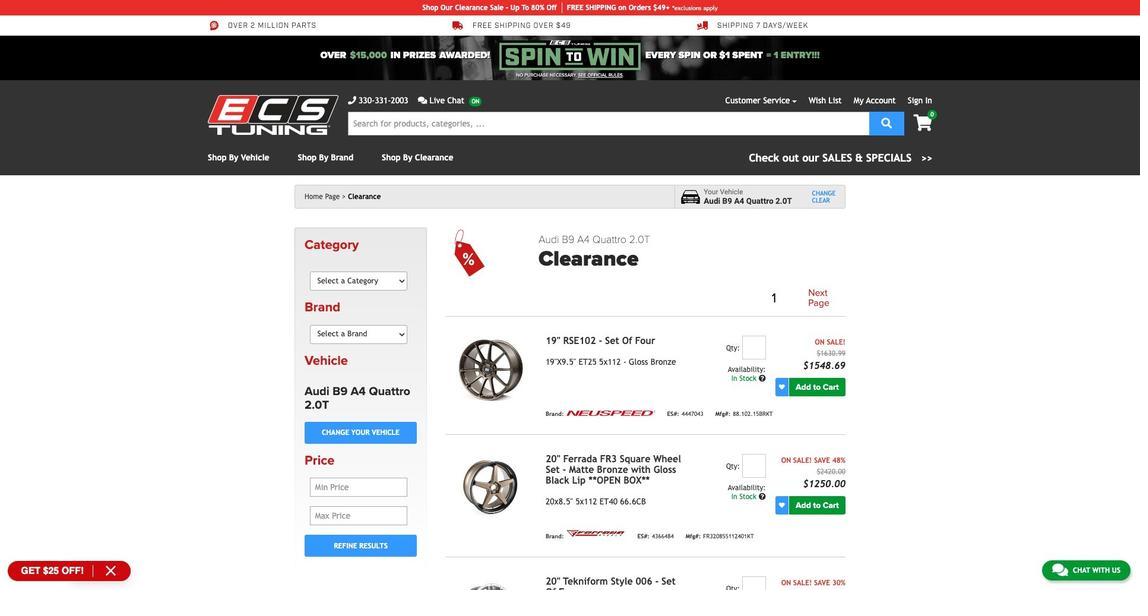 Task type: vqa. For each thing, say whether or not it's contained in the screenshot.
- to the left
no



Task type: locate. For each thing, give the bounding box(es) containing it.
1 horizontal spatial comments image
[[1053, 563, 1069, 577]]

Min Price number field
[[310, 478, 408, 497]]

ferrada wheels - corporate logo image
[[567, 529, 626, 538]]

0 vertical spatial comments image
[[418, 96, 428, 105]]

search image
[[882, 117, 893, 128]]

1 vertical spatial add to wish list image
[[779, 502, 785, 508]]

es#4447043 - 88.102.15brkt - 19" rse102 - set of four - 19"x9.5" et25 5x112 - gloss bronze - neuspeed - audi image
[[446, 336, 537, 403]]

neuspeed - corporate logo image
[[567, 411, 656, 416]]

None number field
[[743, 336, 766, 359], [743, 454, 766, 478], [743, 576, 766, 590], [743, 336, 766, 359], [743, 454, 766, 478], [743, 576, 766, 590]]

1 add to wish list image from the top
[[779, 384, 785, 390]]

ecs tuning image
[[208, 95, 339, 135]]

question circle image
[[759, 493, 766, 500]]

Search text field
[[348, 112, 870, 135]]

paginated product list navigation navigation
[[539, 286, 846, 311]]

comments image
[[418, 96, 428, 105], [1053, 563, 1069, 577]]

add to wish list image for question circle image
[[779, 502, 785, 508]]

0 vertical spatial add to wish list image
[[779, 384, 785, 390]]

add to wish list image
[[779, 384, 785, 390], [779, 502, 785, 508]]

2 add to wish list image from the top
[[779, 502, 785, 508]]

ecs tuning 'spin to win' contest logo image
[[500, 40, 641, 70]]



Task type: describe. For each thing, give the bounding box(es) containing it.
es#4366484 - fr320855112401kt - 20" ferrada fr3 square wheel set -  matte bronze with gloss black lip **open box** - 20x8.5" 5x112 et40 66.6cb - ferrada wheels - audi bmw volkswagen image
[[446, 454, 537, 522]]

es#4624063 - 006-12kt1 - 20" tekniform style 006 - set of four - 20"x9" et30 5x112 - hyper silver - tekniform - audi bmw mini image
[[446, 576, 537, 590]]

add to wish list image for question circle icon on the bottom of page
[[779, 384, 785, 390]]

question circle image
[[759, 375, 766, 382]]

0 horizontal spatial comments image
[[418, 96, 428, 105]]

shopping cart image
[[914, 115, 933, 131]]

Max Price number field
[[310, 506, 408, 525]]

1 vertical spatial comments image
[[1053, 563, 1069, 577]]

phone image
[[348, 96, 357, 105]]



